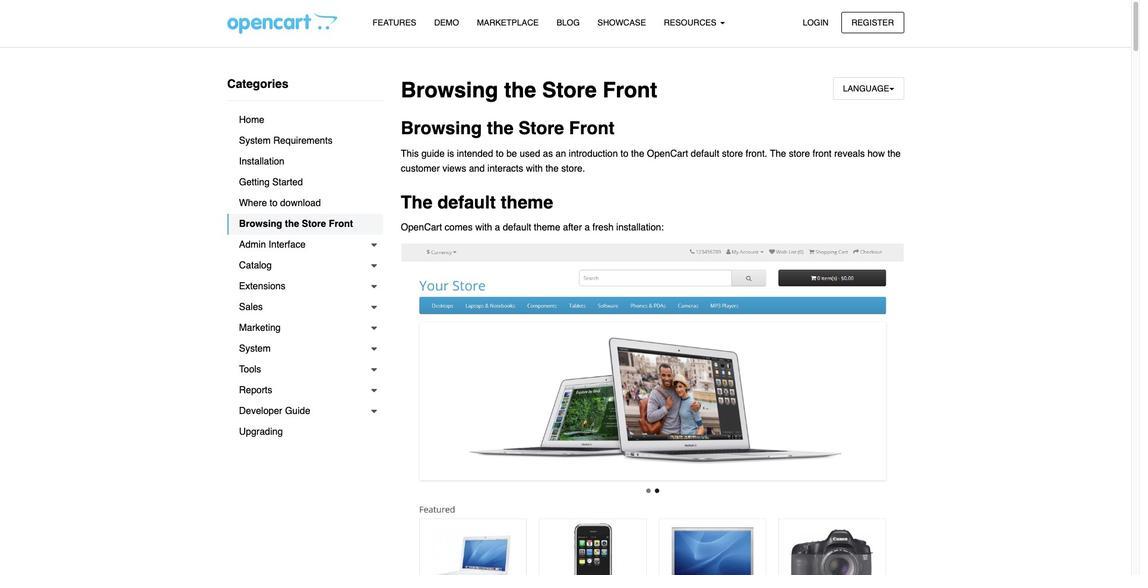 Task type: locate. For each thing, give the bounding box(es) containing it.
upgrading
[[239, 427, 283, 437]]

0 vertical spatial system
[[239, 135, 271, 146]]

download
[[280, 198, 321, 209]]

admin
[[239, 239, 266, 250]]

1 horizontal spatial store
[[789, 148, 811, 159]]

to
[[496, 148, 504, 159], [621, 148, 629, 159], [270, 198, 278, 209]]

0 vertical spatial browsing
[[401, 78, 499, 102]]

browsing the store front
[[401, 78, 658, 102], [401, 118, 615, 139], [239, 219, 353, 229]]

1 vertical spatial with
[[476, 222, 493, 233]]

guide
[[285, 406, 311, 417]]

0 horizontal spatial opencart
[[401, 222, 442, 233]]

language button
[[834, 77, 905, 100]]

with down used
[[526, 164, 543, 174]]

2 vertical spatial browsing the store front
[[239, 219, 353, 229]]

resources
[[664, 18, 719, 27]]

default down the default theme
[[503, 222, 532, 233]]

opencart comes with a default theme after a fresh installation:
[[401, 222, 664, 233]]

front
[[603, 78, 658, 102], [569, 118, 615, 139], [329, 219, 353, 229]]

a right after at the top of the page
[[585, 222, 590, 233]]

2 horizontal spatial to
[[621, 148, 629, 159]]

the right front.
[[770, 148, 787, 159]]

marketing link
[[227, 318, 383, 339]]

the
[[770, 148, 787, 159], [401, 192, 433, 213]]

1 horizontal spatial a
[[585, 222, 590, 233]]

0 horizontal spatial to
[[270, 198, 278, 209]]

0 vertical spatial store
[[543, 78, 597, 102]]

how
[[868, 148, 886, 159]]

a down the default theme
[[495, 222, 500, 233]]

the default theme
[[401, 192, 554, 213]]

2 system from the top
[[239, 343, 271, 354]]

developer guide
[[239, 406, 311, 417]]

register
[[852, 18, 895, 27]]

a
[[495, 222, 500, 233], [585, 222, 590, 233]]

front
[[813, 148, 832, 159]]

introduction
[[569, 148, 618, 159]]

register link
[[842, 12, 905, 33]]

admin interface
[[239, 239, 306, 250]]

system down home
[[239, 135, 271, 146]]

1 vertical spatial system
[[239, 343, 271, 354]]

browsing
[[401, 78, 499, 102], [401, 118, 482, 139], [239, 219, 282, 229]]

and
[[469, 164, 485, 174]]

with
[[526, 164, 543, 174], [476, 222, 493, 233]]

the down customer
[[401, 192, 433, 213]]

extensions
[[239, 281, 286, 292]]

0 horizontal spatial store
[[722, 148, 744, 159]]

fresh
[[593, 222, 614, 233]]

1 horizontal spatial opencart
[[647, 148, 689, 159]]

0 vertical spatial front
[[603, 78, 658, 102]]

browsing inside browsing the store front link
[[239, 219, 282, 229]]

system for system requirements
[[239, 135, 271, 146]]

marketplace link
[[468, 12, 548, 33]]

requirements
[[274, 135, 333, 146]]

developer guide link
[[227, 401, 383, 422]]

2 vertical spatial front
[[329, 219, 353, 229]]

tools
[[239, 364, 261, 375]]

1 store from the left
[[722, 148, 744, 159]]

0 horizontal spatial a
[[495, 222, 500, 233]]

theme left after at the top of the page
[[534, 222, 561, 233]]

an
[[556, 148, 567, 159]]

getting started
[[239, 177, 303, 188]]

0 horizontal spatial the
[[401, 192, 433, 213]]

store left the front
[[789, 148, 811, 159]]

1 system from the top
[[239, 135, 271, 146]]

the
[[504, 78, 537, 102], [487, 118, 514, 139], [632, 148, 645, 159], [888, 148, 901, 159], [546, 164, 559, 174], [285, 219, 299, 229]]

catalog
[[239, 260, 272, 271]]

1 horizontal spatial with
[[526, 164, 543, 174]]

store
[[722, 148, 744, 159], [789, 148, 811, 159]]

reveals
[[835, 148, 865, 159]]

showcase link
[[589, 12, 655, 33]]

theme
[[501, 192, 554, 213], [534, 222, 561, 233]]

1 horizontal spatial the
[[770, 148, 787, 159]]

0 vertical spatial default
[[691, 148, 720, 159]]

system requirements link
[[227, 131, 383, 152]]

to right where
[[270, 198, 278, 209]]

browsing the store front link
[[227, 214, 383, 235]]

1 horizontal spatial default
[[503, 222, 532, 233]]

0 horizontal spatial default
[[438, 192, 496, 213]]

to right introduction
[[621, 148, 629, 159]]

store left front.
[[722, 148, 744, 159]]

1 vertical spatial default
[[438, 192, 496, 213]]

with right comes
[[476, 222, 493, 233]]

to left be
[[496, 148, 504, 159]]

comes
[[445, 222, 473, 233]]

reports
[[239, 385, 272, 396]]

0 vertical spatial with
[[526, 164, 543, 174]]

admin interface link
[[227, 235, 383, 256]]

to inside "link"
[[270, 198, 278, 209]]

system
[[239, 135, 271, 146], [239, 343, 271, 354]]

system up tools
[[239, 343, 271, 354]]

getting
[[239, 177, 270, 188]]

with inside 'this guide is intended to be used as an introduction to the opencart default store front. the store front reveals how the customer views and interacts with the store.'
[[526, 164, 543, 174]]

home
[[239, 115, 265, 125]]

marketplace
[[477, 18, 539, 27]]

2 vertical spatial browsing
[[239, 219, 282, 229]]

opencart
[[647, 148, 689, 159], [401, 222, 442, 233]]

where
[[239, 198, 267, 209]]

theme up opencart comes with a default theme after a fresh installation:
[[501, 192, 554, 213]]

login link
[[793, 12, 839, 33]]

default left front.
[[691, 148, 720, 159]]

0 vertical spatial the
[[770, 148, 787, 159]]

1 a from the left
[[495, 222, 500, 233]]

marketing
[[239, 323, 281, 333]]

showcase
[[598, 18, 647, 27]]

2 horizontal spatial default
[[691, 148, 720, 159]]

default up comes
[[438, 192, 496, 213]]

interface
[[269, 239, 306, 250]]

where to download link
[[227, 193, 383, 214]]

features link
[[364, 12, 426, 33]]

0 vertical spatial opencart
[[647, 148, 689, 159]]

default
[[691, 148, 720, 159], [438, 192, 496, 213], [503, 222, 532, 233]]

where to download
[[239, 198, 321, 209]]

demo
[[434, 18, 459, 27]]

1 vertical spatial the
[[401, 192, 433, 213]]

store
[[543, 78, 597, 102], [519, 118, 565, 139], [302, 219, 326, 229]]

1 vertical spatial browsing the store front
[[401, 118, 615, 139]]

extensions link
[[227, 276, 383, 297]]

tools link
[[227, 360, 383, 380]]



Task type: vqa. For each thing, say whether or not it's contained in the screenshot.
Facebook link
no



Task type: describe. For each thing, give the bounding box(es) containing it.
resources link
[[655, 12, 734, 33]]

developer
[[239, 406, 283, 417]]

is
[[448, 148, 454, 159]]

front.
[[746, 148, 768, 159]]

1 horizontal spatial to
[[496, 148, 504, 159]]

1 vertical spatial theme
[[534, 222, 561, 233]]

this guide is intended to be used as an introduction to the opencart default store front. the store front reveals how the customer views and interacts with the store.
[[401, 148, 901, 174]]

2 store from the left
[[789, 148, 811, 159]]

upgrading link
[[227, 422, 383, 443]]

0 vertical spatial browsing the store front
[[401, 78, 658, 102]]

installation
[[239, 156, 285, 167]]

opencart - open source shopping cart solution image
[[227, 12, 337, 34]]

store.
[[562, 164, 586, 174]]

be
[[507, 148, 517, 159]]

installation:
[[617, 222, 664, 233]]

sales link
[[227, 297, 383, 318]]

1 vertical spatial browsing
[[401, 118, 482, 139]]

home link
[[227, 110, 383, 131]]

0 horizontal spatial with
[[476, 222, 493, 233]]

system requirements
[[239, 135, 333, 146]]

1 vertical spatial opencart
[[401, 222, 442, 233]]

opencart inside 'this guide is intended to be used as an introduction to the opencart default store front. the store front reveals how the customer views and interacts with the store.'
[[647, 148, 689, 159]]

this
[[401, 148, 419, 159]]

catalog link
[[227, 256, 383, 276]]

system link
[[227, 339, 383, 360]]

used
[[520, 148, 541, 159]]

guide
[[422, 148, 445, 159]]

interacts
[[488, 164, 524, 174]]

categories
[[227, 77, 289, 91]]

the inside browsing the store front link
[[285, 219, 299, 229]]

the inside 'this guide is intended to be used as an introduction to the opencart default store front. the store front reveals how the customer views and interacts with the store.'
[[770, 148, 787, 159]]

login
[[803, 18, 829, 27]]

reports link
[[227, 380, 383, 401]]

installation link
[[227, 152, 383, 172]]

as
[[543, 148, 553, 159]]

started
[[272, 177, 303, 188]]

2 vertical spatial default
[[503, 222, 532, 233]]

demo link
[[426, 12, 468, 33]]

2 vertical spatial store
[[302, 219, 326, 229]]

1 vertical spatial store
[[519, 118, 565, 139]]

language
[[844, 84, 890, 93]]

after
[[563, 222, 582, 233]]

views
[[443, 164, 467, 174]]

0 vertical spatial theme
[[501, 192, 554, 213]]

default inside 'this guide is intended to be used as an introduction to the opencart default store front. the store front reveals how the customer views and interacts with the store.'
[[691, 148, 720, 159]]

customer
[[401, 164, 440, 174]]

getting started link
[[227, 172, 383, 193]]

blog
[[557, 18, 580, 27]]

front office image
[[401, 243, 905, 575]]

features
[[373, 18, 417, 27]]

system for system
[[239, 343, 271, 354]]

2 a from the left
[[585, 222, 590, 233]]

blog link
[[548, 12, 589, 33]]

sales
[[239, 302, 263, 313]]

intended
[[457, 148, 494, 159]]

1 vertical spatial front
[[569, 118, 615, 139]]



